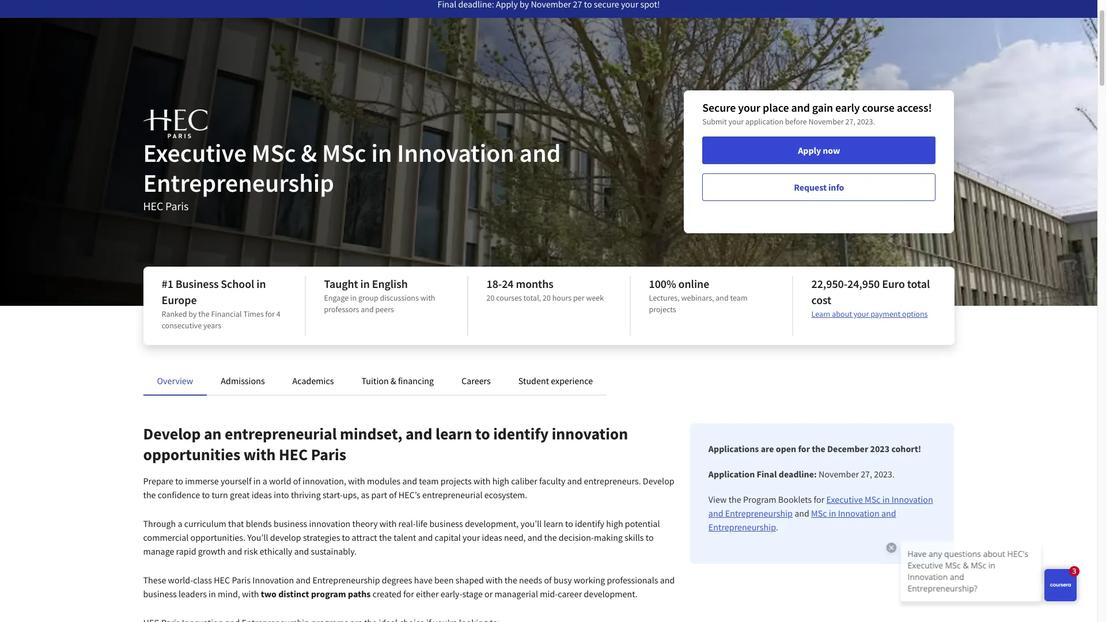 Task type: vqa. For each thing, say whether or not it's contained in the screenshot.
Jennifer
no



Task type: describe. For each thing, give the bounding box(es) containing it.
application final deadline: november 27, 2023.
[[709, 468, 895, 480]]

attract
[[352, 532, 377, 543]]

these
[[143, 574, 166, 586]]

your up application
[[738, 100, 761, 115]]

opportunities.
[[190, 532, 245, 543]]

learn inside develop an entrepreneurial mindset, and learn to identify innovation opportunities with hec paris
[[436, 423, 472, 444]]

confidence
[[158, 489, 200, 501]]

with up ups,
[[348, 475, 365, 487]]

need,
[[504, 532, 526, 543]]

caliber
[[511, 475, 537, 487]]

course
[[862, 100, 895, 115]]

consecutive
[[162, 320, 202, 331]]

week
[[586, 293, 604, 303]]

student experience link
[[518, 375, 593, 387]]

#1
[[162, 277, 173, 291]]

degrees
[[382, 574, 412, 586]]

1 vertical spatial &
[[391, 375, 396, 387]]

academics link
[[292, 375, 334, 387]]

and inside 100% online lectures, webinars, and team projects
[[716, 293, 729, 303]]

entrepreneurship inside the executive msc & msc in innovation and entrepreneurship hec paris
[[143, 167, 334, 199]]

identify inside through a curriculum that blends business innovation theory with real-life business development, you'll learn to identify high potential commercial opportunities. you'll develop strategies to attract the talent and capital your ideas need, and the decision-making skills to manage rapid growth and risk ethically and sustainably.
[[575, 518, 604, 529]]

and inside secure your place and gain early course access! submit your application before november 27, 2023.
[[791, 100, 810, 115]]

2 horizontal spatial business
[[429, 518, 463, 529]]

opportunities
[[143, 444, 240, 465]]

entrepreneurship inside these world-class hec paris innovation and entrepreneurship degrees have been shaped with the needs of busy working professionals and business leaders in mind, with
[[312, 574, 380, 586]]

potential
[[625, 518, 660, 529]]

with left the two
[[242, 588, 259, 600]]

months
[[516, 277, 554, 291]]

distinct
[[278, 588, 309, 600]]

taught in english engage in group discussions with professors and peers
[[324, 277, 435, 315]]

in inside the executive msc & msc in innovation and entrepreneurship hec paris
[[371, 137, 392, 169]]

secure
[[702, 100, 736, 115]]

learn inside through a curriculum that blends business innovation theory with real-life business development, you'll learn to identify high potential commercial opportunities. you'll develop strategies to attract the talent and capital your ideas need, and the decision-making skills to manage rapid growth and risk ethically and sustainably.
[[544, 518, 563, 529]]

booklets
[[778, 494, 812, 505]]

hec paris logo image
[[143, 109, 207, 138]]

24
[[502, 277, 514, 291]]

about
[[832, 309, 852, 319]]

professors
[[324, 304, 359, 315]]

taught
[[324, 277, 358, 291]]

apply
[[798, 145, 821, 156]]

1 vertical spatial 2023.
[[874, 468, 895, 480]]

cohort!
[[891, 443, 921, 455]]

either
[[416, 588, 439, 600]]

early-
[[441, 588, 462, 600]]

by
[[189, 309, 197, 319]]

request info
[[794, 181, 844, 193]]

gain
[[812, 100, 833, 115]]

and inside msc in innovation and entrepreneurship
[[881, 508, 896, 519]]

financial
[[211, 309, 242, 319]]

paris inside these world-class hec paris innovation and entrepreneurship degrees have been shaped with the needs of busy working professionals and business leaders in mind, with
[[232, 574, 251, 586]]

2 20 from the left
[[543, 293, 551, 303]]

careers link
[[462, 375, 491, 387]]

created
[[373, 588, 401, 600]]

manage
[[143, 546, 174, 557]]

to up sustainably.
[[342, 532, 350, 543]]

develop inside develop an entrepreneurial mindset, and learn to identify innovation opportunities with hec paris
[[143, 423, 201, 444]]

in inside #1 business school in europe ranked by the financial times for 4 consecutive years
[[257, 277, 266, 291]]

to left the turn
[[202, 489, 210, 501]]

mind,
[[218, 588, 240, 600]]

develop inside prepare to immerse yourself in a world of innovation, with modules and team projects with high caliber faculty and entrepreneurs. develop the confidence to turn great ideas into thriving start-ups, as part of hec's entrepreneurial ecosystem.
[[643, 475, 674, 487]]

the left decision-
[[544, 532, 557, 543]]

view the program booklets for
[[709, 494, 826, 505]]

two
[[261, 588, 277, 600]]

hec inside these world-class hec paris innovation and entrepreneurship degrees have been shaped with the needs of busy working professionals and business leaders in mind, with
[[214, 574, 230, 586]]

ideas inside prepare to immerse yourself in a world of innovation, with modules and team projects with high caliber faculty and entrepreneurs. develop the confidence to turn great ideas into thriving start-ups, as part of hec's entrepreneurial ecosystem.
[[252, 489, 272, 501]]

and inside develop an entrepreneurial mindset, and learn to identify innovation opportunities with hec paris
[[406, 423, 432, 444]]

paris inside develop an entrepreneurial mindset, and learn to identify innovation opportunities with hec paris
[[311, 444, 346, 465]]

in inside these world-class hec paris innovation and entrepreneurship degrees have been shaped with the needs of busy working professionals and business leaders in mind, with
[[209, 588, 216, 600]]

into
[[274, 489, 289, 501]]

that
[[228, 518, 244, 529]]

innovation inside through a curriculum that blends business innovation theory with real-life business development, you'll learn to identify high potential commercial opportunities. you'll develop strategies to attract the talent and capital your ideas need, and the decision-making skills to manage rapid growth and risk ethically and sustainably.
[[309, 518, 350, 529]]

msc inside msc in innovation and entrepreneurship
[[811, 508, 827, 519]]

business inside these world-class hec paris innovation and entrepreneurship degrees have been shaped with the needs of busy working professionals and business leaders in mind, with
[[143, 588, 177, 600]]

decision-
[[559, 532, 594, 543]]

executive for in
[[826, 494, 863, 505]]

school
[[221, 277, 254, 291]]

or
[[485, 588, 493, 600]]

high inside through a curriculum that blends business innovation theory with real-life business development, you'll learn to identify high potential commercial opportunities. you'll develop strategies to attract the talent and capital your ideas need, and the decision-making skills to manage rapid growth and risk ethically and sustainably.
[[606, 518, 623, 529]]

develop
[[270, 532, 301, 543]]

development.
[[584, 588, 638, 600]]

talent
[[394, 532, 416, 543]]

december
[[827, 443, 868, 455]]

paris inside the executive msc & msc in innovation and entrepreneurship hec paris
[[165, 199, 189, 213]]

years
[[203, 320, 221, 331]]

with inside taught in english engage in group discussions with professors and peers
[[420, 293, 435, 303]]

admissions
[[221, 375, 265, 387]]

development,
[[465, 518, 519, 529]]

lectures,
[[649, 293, 680, 303]]

to right skills
[[646, 532, 654, 543]]

.
[[776, 521, 778, 533]]

two distinct program paths created for either early-stage or managerial mid-career development.
[[261, 588, 640, 600]]

group
[[358, 293, 378, 303]]

identify inside develop an entrepreneurial mindset, and learn to identify innovation opportunities with hec paris
[[493, 423, 549, 444]]

0 vertical spatial of
[[293, 475, 301, 487]]

total,
[[524, 293, 541, 303]]

final
[[757, 468, 777, 480]]

18-
[[487, 277, 502, 291]]

100%
[[649, 277, 676, 291]]

discussions
[[380, 293, 419, 303]]

ranked
[[162, 309, 187, 319]]

sustainably.
[[311, 546, 357, 557]]

faculty
[[539, 475, 565, 487]]

executive for &
[[143, 137, 247, 169]]

making
[[594, 532, 623, 543]]

ideas inside through a curriculum that blends business innovation theory with real-life business development, you'll learn to identify high potential commercial opportunities. you'll develop strategies to attract the talent and capital your ideas need, and the decision-making skills to manage rapid growth and risk ethically and sustainably.
[[482, 532, 502, 543]]

with up or
[[486, 574, 503, 586]]

your inside through a curriculum that blends business innovation theory with real-life business development, you'll learn to identify high potential commercial opportunities. you'll develop strategies to attract the talent and capital your ideas need, and the decision-making skills to manage rapid growth and risk ethically and sustainably.
[[463, 532, 480, 543]]

theory
[[352, 518, 378, 529]]

hec inside the executive msc & msc in innovation and entrepreneurship hec paris
[[143, 199, 163, 213]]

turn
[[212, 489, 228, 501]]

learn
[[811, 309, 830, 319]]

business
[[176, 277, 219, 291]]

info
[[828, 181, 844, 193]]

#1 business school in europe ranked by the financial times for 4 consecutive years
[[162, 277, 280, 331]]

projects inside prepare to immerse yourself in a world of innovation, with modules and team projects with high caliber faculty and entrepreneurs. develop the confidence to turn great ideas into thriving start-ups, as part of hec's entrepreneurial ecosystem.
[[441, 475, 472, 487]]

the right view
[[729, 494, 741, 505]]

innovation inside develop an entrepreneurial mindset, and learn to identify innovation opportunities with hec paris
[[552, 423, 628, 444]]

hec inside develop an entrepreneurial mindset, and learn to identify innovation opportunities with hec paris
[[279, 444, 308, 465]]

open
[[776, 443, 796, 455]]

shaped
[[456, 574, 484, 586]]

27, inside secure your place and gain early course access! submit your application before november 27, 2023.
[[845, 116, 855, 127]]

overview link
[[157, 375, 193, 387]]

in inside msc in innovation and entrepreneurship
[[829, 508, 836, 519]]

world-
[[168, 574, 193, 586]]

team inside prepare to immerse yourself in a world of innovation, with modules and team projects with high caliber faculty and entrepreneurs. develop the confidence to turn great ideas into thriving start-ups, as part of hec's entrepreneurial ecosystem.
[[419, 475, 439, 487]]

now
[[823, 145, 840, 156]]

life
[[416, 518, 428, 529]]

peers
[[375, 304, 394, 315]]



Task type: locate. For each thing, give the bounding box(es) containing it.
executive inside executive msc in innovation and entrepreneurship
[[826, 494, 863, 505]]

needs
[[519, 574, 542, 586]]

for left '4'
[[265, 309, 275, 319]]

1 vertical spatial learn
[[544, 518, 563, 529]]

innovation up the strategies
[[309, 518, 350, 529]]

student experience
[[518, 375, 593, 387]]

1 horizontal spatial paris
[[232, 574, 251, 586]]

request info button
[[702, 173, 936, 201]]

november down the december at the right
[[819, 468, 859, 480]]

skills
[[625, 532, 644, 543]]

0 horizontal spatial team
[[419, 475, 439, 487]]

learn
[[436, 423, 472, 444], [544, 518, 563, 529]]

0 horizontal spatial identify
[[493, 423, 549, 444]]

to
[[475, 423, 490, 444], [175, 475, 183, 487], [202, 489, 210, 501], [565, 518, 573, 529], [342, 532, 350, 543], [646, 532, 654, 543]]

great
[[230, 489, 250, 501]]

2 horizontal spatial of
[[544, 574, 552, 586]]

request
[[794, 181, 827, 193]]

27, down 2023
[[861, 468, 872, 480]]

to up "confidence"
[[175, 475, 183, 487]]

tuition & financing link
[[362, 375, 434, 387]]

for right booklets
[[814, 494, 825, 505]]

and inside the executive msc & msc in innovation and entrepreneurship hec paris
[[519, 137, 561, 169]]

real-
[[398, 518, 416, 529]]

blends
[[246, 518, 272, 529]]

entrepreneurial up world
[[225, 423, 337, 444]]

ecosystem.
[[484, 489, 527, 501]]

a
[[263, 475, 267, 487], [178, 518, 182, 529]]

have
[[414, 574, 433, 586]]

entrepreneurship inside executive msc in innovation and entrepreneurship
[[725, 508, 793, 519]]

0 horizontal spatial entrepreneurial
[[225, 423, 337, 444]]

capital
[[435, 532, 461, 543]]

team inside 100% online lectures, webinars, and team projects
[[730, 293, 748, 303]]

business up the capital
[[429, 518, 463, 529]]

0 vertical spatial &
[[301, 137, 317, 169]]

november down gain
[[809, 116, 844, 127]]

0 horizontal spatial develop
[[143, 423, 201, 444]]

4
[[276, 309, 280, 319]]

1 vertical spatial innovation
[[309, 518, 350, 529]]

0 vertical spatial innovation
[[552, 423, 628, 444]]

1 horizontal spatial executive
[[826, 494, 863, 505]]

to inside develop an entrepreneurial mindset, and learn to identify innovation opportunities with hec paris
[[475, 423, 490, 444]]

0 vertical spatial learn
[[436, 423, 472, 444]]

the right by
[[198, 309, 209, 319]]

2 horizontal spatial hec
[[279, 444, 308, 465]]

program
[[743, 494, 776, 505]]

0 horizontal spatial 27,
[[845, 116, 855, 127]]

before
[[785, 116, 807, 127]]

submit
[[702, 116, 727, 127]]

with inside develop an entrepreneurial mindset, and learn to identify innovation opportunities with hec paris
[[244, 444, 276, 465]]

of up 'thriving'
[[293, 475, 301, 487]]

0 vertical spatial ideas
[[252, 489, 272, 501]]

1 vertical spatial hec
[[279, 444, 308, 465]]

projects down lectures,
[[649, 304, 676, 315]]

1 20 from the left
[[487, 293, 495, 303]]

0 horizontal spatial innovation
[[309, 518, 350, 529]]

1 horizontal spatial &
[[391, 375, 396, 387]]

develop up potential
[[643, 475, 674, 487]]

been
[[434, 574, 454, 586]]

overview
[[157, 375, 193, 387]]

your right the capital
[[463, 532, 480, 543]]

24,950
[[847, 277, 880, 291]]

you'll
[[247, 532, 268, 543]]

msc inside executive msc in innovation and entrepreneurship
[[865, 494, 881, 505]]

0 vertical spatial entrepreneurial
[[225, 423, 337, 444]]

0 horizontal spatial learn
[[436, 423, 472, 444]]

for inside #1 business school in europe ranked by the financial times for 4 consecutive years
[[265, 309, 275, 319]]

1 vertical spatial entrepreneurial
[[422, 489, 483, 501]]

tuition
[[362, 375, 389, 387]]

in inside executive msc in innovation and entrepreneurship
[[882, 494, 890, 505]]

1 horizontal spatial 20
[[543, 293, 551, 303]]

1 horizontal spatial business
[[274, 518, 307, 529]]

1 horizontal spatial identify
[[575, 518, 604, 529]]

financing
[[398, 375, 434, 387]]

the down prepare
[[143, 489, 156, 501]]

with up world
[[244, 444, 276, 465]]

of right part
[[389, 489, 397, 501]]

mid-
[[540, 588, 558, 600]]

0 horizontal spatial executive
[[143, 137, 247, 169]]

1 vertical spatial team
[[419, 475, 439, 487]]

access!
[[897, 100, 932, 115]]

1 vertical spatial of
[[389, 489, 397, 501]]

1 vertical spatial 27,
[[861, 468, 872, 480]]

2023. inside secure your place and gain early course access! submit your application before november 27, 2023.
[[857, 116, 875, 127]]

27, down early
[[845, 116, 855, 127]]

an
[[204, 423, 222, 444]]

0 horizontal spatial 20
[[487, 293, 495, 303]]

projects inside 100% online lectures, webinars, and team projects
[[649, 304, 676, 315]]

career
[[558, 588, 582, 600]]

your right submit at the top of the page
[[729, 116, 744, 127]]

the left talent
[[379, 532, 392, 543]]

your inside 22,950-24,950 euro total cost learn about your payment options
[[854, 309, 869, 319]]

apply now
[[798, 145, 840, 156]]

applications are open for the december 2023 cohort!
[[709, 443, 921, 455]]

with
[[420, 293, 435, 303], [244, 444, 276, 465], [348, 475, 365, 487], [474, 475, 491, 487], [380, 518, 397, 529], [486, 574, 503, 586], [242, 588, 259, 600]]

ideas
[[252, 489, 272, 501], [482, 532, 502, 543]]

0 horizontal spatial paris
[[165, 199, 189, 213]]

ideas left into
[[252, 489, 272, 501]]

1 vertical spatial november
[[819, 468, 859, 480]]

1 horizontal spatial develop
[[643, 475, 674, 487]]

0 horizontal spatial of
[[293, 475, 301, 487]]

learn down careers link
[[436, 423, 472, 444]]

2023.
[[857, 116, 875, 127], [874, 468, 895, 480]]

and inside executive msc in innovation and entrepreneurship
[[709, 508, 723, 519]]

&
[[301, 137, 317, 169], [391, 375, 396, 387]]

team up hec's
[[419, 475, 439, 487]]

modules
[[367, 475, 401, 487]]

for down degrees
[[403, 588, 414, 600]]

application
[[745, 116, 784, 127]]

for
[[265, 309, 275, 319], [798, 443, 810, 455], [814, 494, 825, 505], [403, 588, 414, 600]]

2 vertical spatial paris
[[232, 574, 251, 586]]

0 horizontal spatial projects
[[441, 475, 472, 487]]

0 vertical spatial 27,
[[845, 116, 855, 127]]

innovation up entrepreneurs.
[[552, 423, 628, 444]]

entrepreneurial inside prepare to immerse yourself in a world of innovation, with modules and team projects with high caliber faculty and entrepreneurs. develop the confidence to turn great ideas into thriving start-ups, as part of hec's entrepreneurial ecosystem.
[[422, 489, 483, 501]]

develop left an
[[143, 423, 201, 444]]

0 horizontal spatial a
[[178, 518, 182, 529]]

with inside through a curriculum that blends business innovation theory with real-life business development, you'll learn to identify high potential commercial opportunities. you'll develop strategies to attract the talent and capital your ideas need, and the decision-making skills to manage rapid growth and risk ethically and sustainably.
[[380, 518, 397, 529]]

27,
[[845, 116, 855, 127], [861, 468, 872, 480]]

the up managerial
[[505, 574, 517, 586]]

learn right you'll
[[544, 518, 563, 529]]

courses
[[496, 293, 522, 303]]

0 horizontal spatial &
[[301, 137, 317, 169]]

1 horizontal spatial a
[[263, 475, 267, 487]]

1 horizontal spatial ideas
[[482, 532, 502, 543]]

times
[[243, 309, 264, 319]]

1 vertical spatial executive
[[826, 494, 863, 505]]

identify
[[493, 423, 549, 444], [575, 518, 604, 529]]

the inside #1 business school in europe ranked by the financial times for 4 consecutive years
[[198, 309, 209, 319]]

and
[[791, 100, 810, 115], [519, 137, 561, 169], [716, 293, 729, 303], [361, 304, 374, 315], [406, 423, 432, 444], [402, 475, 417, 487], [567, 475, 582, 487], [709, 508, 723, 519], [793, 508, 811, 519], [881, 508, 896, 519], [418, 532, 433, 543], [528, 532, 542, 543], [227, 546, 242, 557], [294, 546, 309, 557], [296, 574, 311, 586], [660, 574, 675, 586]]

1 vertical spatial develop
[[643, 475, 674, 487]]

2 vertical spatial hec
[[214, 574, 230, 586]]

entrepreneurial up the life at the left bottom of the page
[[422, 489, 483, 501]]

professionals
[[607, 574, 658, 586]]

& inside the executive msc & msc in innovation and entrepreneurship hec paris
[[301, 137, 317, 169]]

1 horizontal spatial innovation
[[552, 423, 628, 444]]

high up making
[[606, 518, 623, 529]]

through
[[143, 518, 176, 529]]

secure your place and gain early course access! submit your application before november 27, 2023.
[[702, 100, 932, 127]]

class
[[193, 574, 212, 586]]

strategies
[[303, 532, 340, 543]]

1 horizontal spatial of
[[389, 489, 397, 501]]

start-
[[323, 489, 343, 501]]

2023. down 2023
[[874, 468, 895, 480]]

yourself
[[221, 475, 252, 487]]

team right webinars,
[[730, 293, 748, 303]]

in inside prepare to immerse yourself in a world of innovation, with modules and team projects with high caliber faculty and entrepreneurs. develop the confidence to turn great ideas into thriving start-ups, as part of hec's entrepreneurial ecosystem.
[[253, 475, 261, 487]]

with up 'ecosystem.' on the bottom of page
[[474, 475, 491, 487]]

1 horizontal spatial 27,
[[861, 468, 872, 480]]

to up decision-
[[565, 518, 573, 529]]

with left real-
[[380, 518, 397, 529]]

with right discussions
[[420, 293, 435, 303]]

20 right total,
[[543, 293, 551, 303]]

1 horizontal spatial hec
[[214, 574, 230, 586]]

your right about
[[854, 309, 869, 319]]

high inside prepare to immerse yourself in a world of innovation, with modules and team projects with high caliber faculty and entrepreneurs. develop the confidence to turn great ideas into thriving start-ups, as part of hec's entrepreneurial ecosystem.
[[492, 475, 509, 487]]

1 horizontal spatial entrepreneurial
[[422, 489, 483, 501]]

place
[[763, 100, 789, 115]]

managerial
[[495, 588, 538, 600]]

november inside secure your place and gain early course access! submit your application before november 27, 2023.
[[809, 116, 844, 127]]

and inside taught in english engage in group discussions with professors and peers
[[361, 304, 374, 315]]

the inside these world-class hec paris innovation and entrepreneurship degrees have been shaped with the needs of busy working professionals and business leaders in mind, with
[[505, 574, 517, 586]]

of inside these world-class hec paris innovation and entrepreneurship degrees have been shaped with the needs of busy working professionals and business leaders in mind, with
[[544, 574, 552, 586]]

of up mid-
[[544, 574, 552, 586]]

you'll
[[521, 518, 542, 529]]

innovation inside msc in innovation and entrepreneurship
[[838, 508, 880, 519]]

0 vertical spatial team
[[730, 293, 748, 303]]

1 vertical spatial high
[[606, 518, 623, 529]]

as
[[361, 489, 369, 501]]

0 vertical spatial hec
[[143, 199, 163, 213]]

business down the these
[[143, 588, 177, 600]]

1 horizontal spatial high
[[606, 518, 623, 529]]

entrepreneurial inside develop an entrepreneurial mindset, and learn to identify innovation opportunities with hec paris
[[225, 423, 337, 444]]

tuition & financing
[[362, 375, 434, 387]]

0 vertical spatial projects
[[649, 304, 676, 315]]

in
[[371, 137, 392, 169], [257, 277, 266, 291], [360, 277, 370, 291], [350, 293, 357, 303], [253, 475, 261, 487], [882, 494, 890, 505], [829, 508, 836, 519], [209, 588, 216, 600]]

22,950-
[[811, 277, 847, 291]]

identify up decision-
[[575, 518, 604, 529]]

apply now button
[[702, 137, 936, 164]]

to down careers link
[[475, 423, 490, 444]]

0 vertical spatial paris
[[165, 199, 189, 213]]

0 vertical spatial november
[[809, 116, 844, 127]]

0 horizontal spatial business
[[143, 588, 177, 600]]

high up 'ecosystem.' on the bottom of page
[[492, 475, 509, 487]]

2023. down course
[[857, 116, 875, 127]]

develop an entrepreneurial mindset, and learn to identify innovation opportunities with hec paris
[[143, 423, 628, 465]]

msc
[[252, 137, 296, 169], [322, 137, 366, 169], [865, 494, 881, 505], [811, 508, 827, 519]]

1 vertical spatial paris
[[311, 444, 346, 465]]

18-24 months 20 courses total, 20 hours per week
[[487, 277, 604, 303]]

22,950-24,950 euro total cost learn about your payment options
[[811, 277, 930, 319]]

early
[[835, 100, 860, 115]]

2 vertical spatial of
[[544, 574, 552, 586]]

projects
[[649, 304, 676, 315], [441, 475, 472, 487]]

1 vertical spatial ideas
[[482, 532, 502, 543]]

0 vertical spatial develop
[[143, 423, 201, 444]]

a left world
[[263, 475, 267, 487]]

rapid
[[176, 546, 196, 557]]

program
[[311, 588, 346, 600]]

identify up caliber
[[493, 423, 549, 444]]

1 horizontal spatial projects
[[649, 304, 676, 315]]

innovation inside the executive msc & msc in innovation and entrepreneurship hec paris
[[397, 137, 514, 169]]

the left the december at the right
[[812, 443, 825, 455]]

1 horizontal spatial learn
[[544, 518, 563, 529]]

ideas down the development, on the bottom left of the page
[[482, 532, 502, 543]]

commercial
[[143, 532, 189, 543]]

these world-class hec paris innovation and entrepreneurship degrees have been shaped with the needs of busy working professionals and business leaders in mind, with
[[143, 574, 675, 600]]

a inside through a curriculum that blends business innovation theory with real-life business development, you'll learn to identify high potential commercial opportunities. you'll develop strategies to attract the talent and capital your ideas need, and the decision-making skills to manage rapid growth and risk ethically and sustainably.
[[178, 518, 182, 529]]

a inside prepare to immerse yourself in a world of innovation, with modules and team projects with high caliber faculty and entrepreneurs. develop the confidence to turn great ideas into thriving start-ups, as part of hec's entrepreneurial ecosystem.
[[263, 475, 267, 487]]

0 vertical spatial high
[[492, 475, 509, 487]]

1 vertical spatial identify
[[575, 518, 604, 529]]

1 vertical spatial a
[[178, 518, 182, 529]]

a up commercial
[[178, 518, 182, 529]]

0 vertical spatial executive
[[143, 137, 247, 169]]

0 vertical spatial a
[[263, 475, 267, 487]]

0 vertical spatial 2023.
[[857, 116, 875, 127]]

admissions link
[[221, 375, 265, 387]]

academics
[[292, 375, 334, 387]]

0 vertical spatial identify
[[493, 423, 549, 444]]

msc in innovation and entrepreneurship link
[[709, 508, 896, 533]]

innovation inside executive msc in innovation and entrepreneurship
[[892, 494, 933, 505]]

executive inside the executive msc & msc in innovation and entrepreneurship hec paris
[[143, 137, 247, 169]]

0 horizontal spatial high
[[492, 475, 509, 487]]

the inside prepare to immerse yourself in a world of innovation, with modules and team projects with high caliber faculty and entrepreneurs. develop the confidence to turn great ideas into thriving start-ups, as part of hec's entrepreneurial ecosystem.
[[143, 489, 156, 501]]

innovation inside these world-class hec paris innovation and entrepreneurship degrees have been shaped with the needs of busy working professionals and business leaders in mind, with
[[252, 574, 294, 586]]

0 horizontal spatial hec
[[143, 199, 163, 213]]

0 horizontal spatial ideas
[[252, 489, 272, 501]]

business up develop at the bottom of page
[[274, 518, 307, 529]]

2 horizontal spatial paris
[[311, 444, 346, 465]]

ethically
[[260, 546, 292, 557]]

20 down "18-"
[[487, 293, 495, 303]]

1 horizontal spatial team
[[730, 293, 748, 303]]

options
[[902, 309, 928, 319]]

for right "open"
[[798, 443, 810, 455]]

projects up the development, on the bottom left of the page
[[441, 475, 472, 487]]

1 vertical spatial projects
[[441, 475, 472, 487]]

entrepreneurship inside msc in innovation and entrepreneurship
[[709, 521, 776, 533]]



